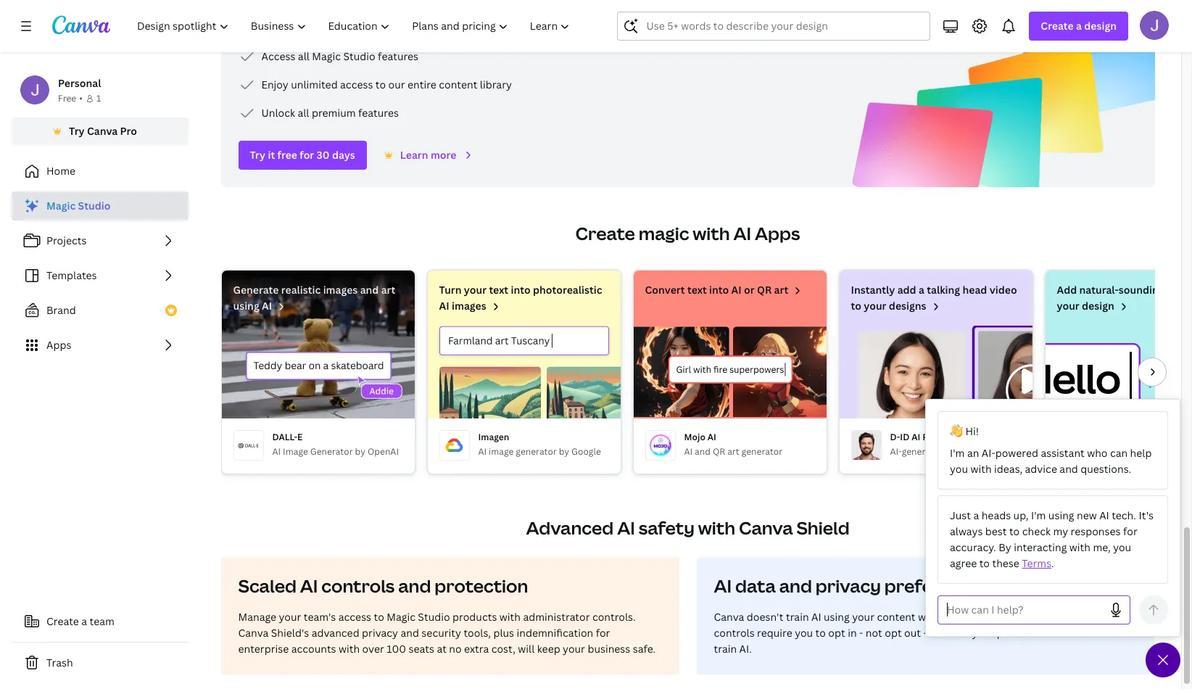 Task type: locate. For each thing, give the bounding box(es) containing it.
1 vertical spatial create
[[576, 221, 635, 245]]

1 horizontal spatial using
[[824, 610, 850, 624]]

privacy up over
[[362, 626, 398, 640]]

by left openai
[[355, 445, 366, 458]]

0 vertical spatial studio
[[343, 49, 375, 63]]

a right the just
[[974, 508, 979, 522]]

into left or
[[709, 283, 729, 297]]

always
[[950, 524, 983, 538]]

voice right the sounding
[[1167, 283, 1192, 297]]

advice
[[1025, 462, 1057, 476]]

a inside button
[[81, 614, 87, 628]]

for inside manage your team's access to magic studio products with administrator controls. canva shield's advanced privacy and security tools, plus indemnification for enterprise accounts with over 100 seats at no extra cost, will keep your business safe.
[[596, 626, 610, 640]]

1 horizontal spatial text
[[688, 283, 707, 297]]

studio down home link
[[78, 199, 111, 213]]

1 horizontal spatial generator
[[742, 445, 783, 458]]

terms
[[1022, 556, 1052, 570]]

features up our
[[378, 49, 419, 63]]

apps link
[[12, 331, 189, 360]]

and right data
[[779, 574, 812, 598]]

a inside just a heads up, i'm using new ai tech. it's always best to check my responses for accuracy. by interacting with me, you agree to these
[[974, 508, 979, 522]]

hi!
[[966, 424, 979, 438]]

1 horizontal spatial studio
[[343, 49, 375, 63]]

magic down home
[[46, 199, 76, 213]]

create left "design"
[[1041, 19, 1074, 33]]

1 horizontal spatial try
[[250, 148, 266, 162]]

terms .
[[1022, 556, 1054, 570]]

and inside i'm an ai-powered assistant who can help you with ideas, advice and questions.
[[1060, 462, 1078, 476]]

add
[[1057, 283, 1077, 297]]

no
[[449, 642, 462, 656]]

1 vertical spatial images
[[452, 299, 486, 313]]

1 vertical spatial for
[[1123, 524, 1138, 538]]

cost,
[[492, 642, 516, 656]]

2 horizontal spatial studio
[[418, 610, 450, 624]]

using down generate
[[233, 299, 259, 313]]

create left team
[[46, 614, 79, 628]]

canva up ai.
[[714, 610, 744, 624]]

new
[[1077, 508, 1097, 522]]

scaled
[[238, 574, 297, 598]]

1 opt from the left
[[829, 626, 846, 640]]

all for access
[[298, 49, 310, 63]]

try down •
[[69, 124, 85, 138]]

2 vertical spatial content
[[1034, 626, 1073, 640]]

qr inside mojo ai ai and qr art generator
[[713, 445, 725, 458]]

your inside turn your text into photorealistic ai images
[[464, 283, 487, 297]]

0 vertical spatial images
[[323, 283, 358, 297]]

keep
[[537, 642, 560, 656]]

top level navigation element
[[128, 12, 583, 41]]

1 vertical spatial using
[[1049, 508, 1075, 522]]

0 horizontal spatial images
[[323, 283, 358, 297]]

1 horizontal spatial images
[[452, 299, 486, 313]]

administrator
[[523, 610, 590, 624]]

personal
[[58, 76, 101, 90]]

.
[[1052, 556, 1054, 570]]

to down scaled ai controls and protection
[[374, 610, 384, 624]]

shield
[[797, 516, 850, 540]]

ai left or
[[732, 283, 742, 297]]

0 horizontal spatial generator
[[516, 445, 557, 458]]

access inside manage your team's access to magic studio products with administrator controls. canva shield's advanced privacy and security tools, plus indemnification for enterprise accounts with over 100 seats at no extra cost, will keep your business safe.
[[339, 610, 371, 624]]

2 horizontal spatial using
[[1049, 508, 1075, 522]]

1 horizontal spatial you
[[950, 462, 968, 476]]

or
[[744, 283, 755, 297]]

doesn't
[[747, 610, 784, 624]]

convert text into ai or qr art
[[645, 283, 789, 297]]

1 generator from the left
[[516, 445, 557, 458]]

access up 'advanced'
[[339, 610, 371, 624]]

to left our
[[376, 78, 386, 91]]

Ask Canva Assistant for help text field
[[947, 596, 1102, 624]]

features down the enjoy unlimited access to our entire content library at top left
[[358, 106, 399, 120]]

sounding
[[1119, 283, 1165, 297]]

1 horizontal spatial qr
[[757, 283, 772, 297]]

can
[[1110, 446, 1128, 460]]

images down turn
[[452, 299, 486, 313]]

1 horizontal spatial create
[[576, 221, 635, 245]]

a right add
[[919, 283, 925, 297]]

for inside button
[[300, 148, 314, 162]]

a inside 'dropdown button'
[[1076, 19, 1082, 33]]

2 vertical spatial magic
[[387, 610, 416, 624]]

2 vertical spatial privacy
[[362, 626, 398, 640]]

access all magic studio features
[[261, 49, 419, 63]]

privacy up in
[[816, 574, 881, 598]]

privacy up the us
[[1095, 610, 1131, 624]]

text
[[489, 283, 509, 297], [688, 283, 707, 297]]

0 vertical spatial for
[[300, 148, 314, 162]]

ai right id
[[912, 431, 921, 443]]

jacob simon image
[[1140, 11, 1169, 40]]

studio up security
[[418, 610, 450, 624]]

2 vertical spatial studio
[[418, 610, 450, 624]]

ai inside dall-e ai image generator by openai
[[272, 445, 281, 458]]

voice inside add natural-sounding voice
[[1167, 283, 1192, 297]]

1 horizontal spatial for
[[596, 626, 610, 640]]

2 vertical spatial create
[[46, 614, 79, 628]]

i'm up check
[[1031, 508, 1046, 522]]

accounts
[[291, 642, 336, 656]]

1 vertical spatial content
[[877, 610, 916, 624]]

library
[[480, 78, 512, 91]]

0 vertical spatial controls
[[322, 574, 395, 598]]

add natural-sounding voice
[[1057, 283, 1192, 313]]

opt left in
[[829, 626, 846, 640]]

try left the it
[[250, 148, 266, 162]]

create inside button
[[46, 614, 79, 628]]

0 vertical spatial access
[[340, 78, 373, 91]]

ai
[[734, 221, 751, 245], [732, 283, 742, 297], [262, 299, 272, 313], [439, 299, 449, 313], [708, 431, 716, 443], [912, 431, 921, 443], [272, 445, 281, 458], [478, 445, 487, 458], [684, 445, 693, 458], [1100, 508, 1110, 522], [617, 516, 635, 540], [300, 574, 318, 598], [714, 574, 732, 598], [812, 610, 821, 624], [1083, 610, 1093, 624]]

products
[[453, 610, 497, 624]]

text-to-speech voice ge
[[1096, 445, 1192, 458]]

ai right new on the right bottom of the page
[[1100, 508, 1110, 522]]

👋
[[950, 424, 963, 438]]

train
[[786, 610, 809, 624], [714, 642, 737, 656]]

for down 'tech.'
[[1123, 524, 1138, 538]]

indemnification
[[517, 626, 593, 640]]

1 horizontal spatial by
[[559, 445, 569, 458]]

1 horizontal spatial i'm
[[1031, 508, 1046, 522]]

your inside instantly add a talking head video to your designs
[[864, 299, 887, 313]]

canva down the manage
[[238, 626, 269, 640]]

1 vertical spatial list
[[12, 191, 189, 360]]

studio down top level navigation element
[[343, 49, 375, 63]]

1 text from the left
[[489, 283, 509, 297]]

you inside i'm an ai-powered assistant who can help you with ideas, advice and questions.
[[950, 462, 968, 476]]

art inside generate realistic images and art using ai
[[381, 283, 396, 297]]

a left team
[[81, 614, 87, 628]]

home link
[[12, 157, 189, 186]]

qr
[[757, 283, 772, 297], [713, 445, 725, 458]]

0 vertical spatial create
[[1041, 19, 1074, 33]]

1 horizontal spatial opt
[[885, 626, 902, 640]]

just a heads up, i'm using new ai tech. it's always best to check my responses for accuracy. by interacting with me, you agree to these
[[950, 508, 1154, 570]]

with down an
[[971, 462, 992, 476]]

ai left safety
[[617, 516, 635, 540]]

with inside canva doesn't train ai using your content without your permission. canva's ai privacy controls require you to opt in - not opt out - to share your private content with us to train ai.
[[1075, 626, 1096, 640]]

1 horizontal spatial apps
[[755, 221, 800, 245]]

create a team
[[46, 614, 115, 628]]

advanced ai safety with canva shield
[[526, 516, 850, 540]]

content up out
[[877, 610, 916, 624]]

ai down ai data and privacy preferences
[[812, 610, 821, 624]]

design
[[1085, 19, 1117, 33]]

0 horizontal spatial using
[[233, 299, 259, 313]]

image
[[489, 445, 514, 458]]

projects link
[[12, 226, 189, 255]]

my
[[1053, 524, 1068, 538]]

2 vertical spatial using
[[824, 610, 850, 624]]

you right require
[[795, 626, 813, 640]]

your down the instantly
[[864, 299, 887, 313]]

1 horizontal spatial art
[[728, 445, 740, 458]]

list containing magic studio
[[12, 191, 189, 360]]

0 vertical spatial train
[[786, 610, 809, 624]]

generated
[[902, 445, 945, 458]]

with inside just a heads up, i'm using new ai tech. it's always best to check my responses for accuracy. by interacting with me, you agree to these
[[1070, 540, 1091, 554]]

2 generator from the left
[[742, 445, 783, 458]]

1 horizontal spatial controls
[[714, 626, 755, 640]]

using inside just a heads up, i'm using new ai tech. it's always best to check my responses for accuracy. by interacting with me, you agree to these
[[1049, 508, 1075, 522]]

d-
[[890, 431, 900, 443]]

team
[[90, 614, 115, 628]]

1 vertical spatial all
[[298, 106, 309, 120]]

train left ai.
[[714, 642, 737, 656]]

canva left pro
[[87, 124, 118, 138]]

0 horizontal spatial by
[[355, 445, 366, 458]]

1 horizontal spatial -
[[924, 626, 928, 640]]

with up plus
[[500, 610, 521, 624]]

avatars
[[947, 445, 978, 458]]

e
[[297, 431, 303, 443]]

for inside just a heads up, i'm using new ai tech. it's always best to check my responses for accuracy. by interacting with me, you agree to these
[[1123, 524, 1138, 538]]

0 horizontal spatial ai-
[[890, 445, 902, 458]]

add
[[898, 283, 917, 297]]

0 horizontal spatial list
[[12, 191, 189, 360]]

0 vertical spatial i'm
[[950, 446, 965, 460]]

opt left out
[[885, 626, 902, 640]]

free •
[[58, 92, 83, 104]]

voice for sounding
[[1167, 283, 1192, 297]]

access down access all magic studio features
[[340, 78, 373, 91]]

1 vertical spatial controls
[[714, 626, 755, 640]]

up,
[[1014, 508, 1029, 522]]

0 vertical spatial privacy
[[816, 574, 881, 598]]

access
[[340, 78, 373, 91], [339, 610, 371, 624]]

you down avatars
[[950, 462, 968, 476]]

1 horizontal spatial train
[[786, 610, 809, 624]]

check
[[1022, 524, 1051, 538]]

1 vertical spatial you
[[1113, 540, 1132, 554]]

1 vertical spatial try
[[250, 148, 266, 162]]

- right out
[[924, 626, 928, 640]]

ai inside d-id ai presenters ai-generated avatars
[[912, 431, 921, 443]]

0 vertical spatial apps
[[755, 221, 800, 245]]

and up 'seats'
[[401, 626, 419, 640]]

ai- inside d-id ai presenters ai-generated avatars
[[890, 445, 902, 458]]

all right unlock
[[298, 106, 309, 120]]

2 by from the left
[[559, 445, 569, 458]]

i'm an ai-powered assistant who can help you with ideas, advice and questions.
[[950, 446, 1152, 476]]

controls up team's
[[322, 574, 395, 598]]

to inside manage your team's access to magic studio products with administrator controls. canva shield's advanced privacy and security tools, plus indemnification for enterprise accounts with over 100 seats at no extra cost, will keep your business safe.
[[374, 610, 384, 624]]

controls.
[[592, 610, 636, 624]]

using up my
[[1049, 508, 1075, 522]]

a left "design"
[[1076, 19, 1082, 33]]

responses
[[1071, 524, 1121, 538]]

days
[[332, 148, 355, 162]]

1 vertical spatial magic
[[46, 199, 76, 213]]

1 - from the left
[[859, 626, 863, 640]]

2 horizontal spatial you
[[1113, 540, 1132, 554]]

0 horizontal spatial into
[[511, 283, 531, 297]]

your up not
[[852, 610, 875, 624]]

with left the us
[[1075, 626, 1096, 640]]

a for create a team
[[81, 614, 87, 628]]

ai right mojo
[[708, 431, 716, 443]]

1 by from the left
[[355, 445, 366, 458]]

0 vertical spatial try
[[69, 124, 85, 138]]

ai data and privacy preferences
[[714, 574, 991, 598]]

and right realistic
[[360, 283, 379, 297]]

text right turn
[[489, 283, 509, 297]]

create inside 'dropdown button'
[[1041, 19, 1074, 33]]

out
[[905, 626, 921, 640]]

1 horizontal spatial list
[[238, 48, 512, 122]]

a
[[1076, 19, 1082, 33], [919, 283, 925, 297], [974, 508, 979, 522], [81, 614, 87, 628]]

👋 hi!
[[950, 424, 979, 438]]

2 all from the top
[[298, 106, 309, 120]]

0 horizontal spatial privacy
[[362, 626, 398, 640]]

learn more
[[400, 148, 457, 162]]

create
[[1041, 19, 1074, 33], [576, 221, 635, 245], [46, 614, 79, 628]]

create for create magic with ai apps
[[576, 221, 635, 245]]

text-
[[1096, 445, 1117, 458]]

and down assistant
[[1060, 462, 1078, 476]]

0 horizontal spatial opt
[[829, 626, 846, 640]]

privacy inside canva doesn't train ai using your content without your permission. canva's ai privacy controls require you to opt in - not opt out - to share your private content with us to train ai.
[[1095, 610, 1131, 624]]

with right safety
[[698, 516, 736, 540]]

1 vertical spatial voice
[[1161, 445, 1184, 458]]

controls inside canva doesn't train ai using your content without your permission. canva's ai privacy controls require you to opt in - not opt out - to share your private content with us to train ai.
[[714, 626, 755, 640]]

0 horizontal spatial content
[[439, 78, 478, 91]]

protection
[[435, 574, 528, 598]]

1 all from the top
[[298, 49, 310, 63]]

0 horizontal spatial qr
[[713, 445, 725, 458]]

ai inside imagen ai image generator by google
[[478, 445, 487, 458]]

security
[[422, 626, 461, 640]]

generator
[[516, 445, 557, 458], [742, 445, 783, 458]]

0 horizontal spatial art
[[381, 283, 396, 297]]

list
[[238, 48, 512, 122], [12, 191, 189, 360]]

create left magic
[[576, 221, 635, 245]]

content
[[439, 78, 478, 91], [877, 610, 916, 624], [1034, 626, 1073, 640]]

ai down turn
[[439, 299, 449, 313]]

canva inside manage your team's access to magic studio products with administrator controls. canva shield's advanced privacy and security tools, plus indemnification for enterprise accounts with over 100 seats at no extra cost, will keep your business safe.
[[238, 626, 269, 640]]

ideas,
[[994, 462, 1023, 476]]

learn
[[400, 148, 428, 162]]

create magic with ai apps
[[576, 221, 800, 245]]

to down the instantly
[[851, 299, 862, 313]]

using inside generate realistic images and art using ai
[[233, 299, 259, 313]]

1 vertical spatial privacy
[[1095, 610, 1131, 624]]

0 vertical spatial you
[[950, 462, 968, 476]]

ai down dall-
[[272, 445, 281, 458]]

content right 'entire'
[[439, 78, 478, 91]]

your right turn
[[464, 283, 487, 297]]

i'm
[[950, 446, 965, 460], [1031, 508, 1046, 522]]

2 vertical spatial for
[[596, 626, 610, 640]]

with right magic
[[693, 221, 730, 245]]

2 horizontal spatial magic
[[387, 610, 416, 624]]

0 horizontal spatial i'm
[[950, 446, 965, 460]]

magic up 100
[[387, 610, 416, 624]]

0 horizontal spatial -
[[859, 626, 863, 640]]

by
[[355, 445, 366, 458], [559, 445, 569, 458]]

1 into from the left
[[511, 283, 531, 297]]

0 vertical spatial qr
[[757, 283, 772, 297]]

images right realistic
[[323, 283, 358, 297]]

0 horizontal spatial text
[[489, 283, 509, 297]]

Search search field
[[647, 12, 902, 40]]

all
[[298, 49, 310, 63], [298, 106, 309, 120]]

0 horizontal spatial create
[[46, 614, 79, 628]]

ai- down d-
[[890, 445, 902, 458]]

assistant panel dialog
[[925, 399, 1181, 637]]

by inside imagen ai image generator by google
[[559, 445, 569, 458]]

openai
[[368, 445, 399, 458]]

by left google
[[559, 445, 569, 458]]

create a team button
[[12, 607, 189, 636]]

None search field
[[618, 12, 931, 41]]

list containing access all magic studio features
[[238, 48, 512, 122]]

- right in
[[859, 626, 863, 640]]

0 horizontal spatial you
[[795, 626, 813, 640]]

ai down imagen
[[478, 445, 487, 458]]

1 horizontal spatial into
[[709, 283, 729, 297]]

all right access
[[298, 49, 310, 63]]

you
[[950, 462, 968, 476], [1113, 540, 1132, 554], [795, 626, 813, 640]]

ai- right an
[[982, 446, 996, 460]]

2 horizontal spatial content
[[1034, 626, 1073, 640]]

i'm left an
[[950, 446, 965, 460]]

0 horizontal spatial apps
[[46, 338, 71, 352]]

1 horizontal spatial privacy
[[816, 574, 881, 598]]

0 vertical spatial content
[[439, 78, 478, 91]]

2 horizontal spatial for
[[1123, 524, 1138, 538]]

to inside list
[[376, 78, 386, 91]]

1 vertical spatial features
[[358, 106, 399, 120]]

dall-
[[272, 431, 297, 443]]

for left 30
[[300, 148, 314, 162]]

you right me,
[[1113, 540, 1132, 554]]

0 vertical spatial using
[[233, 299, 259, 313]]

all for unlock
[[298, 106, 309, 120]]

using for ai
[[233, 299, 259, 313]]

controls up ai.
[[714, 626, 755, 640]]

and down mojo
[[695, 445, 711, 458]]

content down canva's
[[1034, 626, 1073, 640]]

0 horizontal spatial studio
[[78, 199, 111, 213]]

1 horizontal spatial content
[[877, 610, 916, 624]]

2 horizontal spatial create
[[1041, 19, 1074, 33]]

data
[[735, 574, 776, 598]]

create for create a team
[[46, 614, 79, 628]]

0 vertical spatial voice
[[1167, 283, 1192, 297]]

0 vertical spatial list
[[238, 48, 512, 122]]

using for new
[[1049, 508, 1075, 522]]

presenters
[[923, 431, 968, 443]]

assistant
[[1041, 446, 1085, 460]]

home
[[46, 164, 76, 178]]

content for library
[[439, 78, 478, 91]]

text right convert
[[688, 283, 707, 297]]

using up in
[[824, 610, 850, 624]]

and inside generate realistic images and art using ai
[[360, 283, 379, 297]]

1 vertical spatial i'm
[[1031, 508, 1046, 522]]

0 horizontal spatial magic
[[46, 199, 76, 213]]

to-
[[1117, 445, 1129, 458]]

1 horizontal spatial ai-
[[982, 446, 996, 460]]

0 vertical spatial magic
[[312, 49, 341, 63]]

images inside turn your text into photorealistic ai images
[[452, 299, 486, 313]]

magic up unlimited
[[312, 49, 341, 63]]

1 vertical spatial apps
[[46, 338, 71, 352]]

speech
[[1129, 445, 1159, 458]]

0 vertical spatial features
[[378, 49, 419, 63]]

1 vertical spatial access
[[339, 610, 371, 624]]

into left photorealistic
[[511, 283, 531, 297]]

2 vertical spatial you
[[795, 626, 813, 640]]

0 horizontal spatial try
[[69, 124, 85, 138]]

voice left ge
[[1161, 445, 1184, 458]]

0 horizontal spatial train
[[714, 642, 737, 656]]



Task type: describe. For each thing, give the bounding box(es) containing it.
and inside mojo ai ai and qr art generator
[[695, 445, 711, 458]]

convert
[[645, 283, 685, 297]]

1 horizontal spatial magic
[[312, 49, 341, 63]]

and inside manage your team's access to magic studio products with administrator controls. canva shield's advanced privacy and security tools, plus indemnification for enterprise accounts with over 100 seats at no extra cost, will keep your business safe.
[[401, 626, 419, 640]]

interacting
[[1014, 540, 1067, 554]]

•
[[79, 92, 83, 104]]

studio inside manage your team's access to magic studio products with administrator controls. canva shield's advanced privacy and security tools, plus indemnification for enterprise accounts with over 100 seats at no extra cost, will keep your business safe.
[[418, 610, 450, 624]]

agree
[[950, 556, 977, 570]]

preferences
[[885, 574, 991, 598]]

team's
[[304, 610, 336, 624]]

extra
[[464, 642, 489, 656]]

designs
[[889, 299, 927, 313]]

templates link
[[12, 261, 189, 290]]

premium
[[312, 106, 356, 120]]

powered
[[996, 446, 1039, 460]]

templates
[[46, 268, 97, 282]]

photorealistic
[[533, 283, 602, 297]]

to down the accuracy.
[[980, 556, 990, 570]]

your up share
[[958, 610, 981, 624]]

turn
[[439, 283, 462, 297]]

imagen
[[478, 431, 509, 443]]

ai- inside i'm an ai-powered assistant who can help you with ideas, advice and questions.
[[982, 446, 996, 460]]

ai down mojo
[[684, 445, 693, 458]]

seats
[[409, 642, 434, 656]]

it's
[[1139, 508, 1154, 522]]

will
[[518, 642, 535, 656]]

more
[[431, 148, 457, 162]]

instantly
[[851, 283, 895, 297]]

2 opt from the left
[[885, 626, 902, 640]]

access inside list
[[340, 78, 373, 91]]

video
[[990, 283, 1017, 297]]

canva doesn't train ai using your content without your permission. canva's ai privacy controls require you to opt in - not opt out - to share your private content with us to train ai.
[[714, 610, 1131, 656]]

generator inside imagen ai image generator by google
[[516, 445, 557, 458]]

mojo
[[684, 431, 706, 443]]

create a design button
[[1029, 12, 1129, 41]]

images inside generate realistic images and art using ai
[[323, 283, 358, 297]]

try it free for 30 days
[[250, 148, 355, 162]]

a inside instantly add a talking head video to your designs
[[919, 283, 925, 297]]

magic inside manage your team's access to magic studio products with administrator controls. canva shield's advanced privacy and security tools, plus indemnification for enterprise accounts with over 100 seats at no extra cost, will keep your business safe.
[[387, 610, 416, 624]]

create for create a design
[[1041, 19, 1074, 33]]

privacy inside manage your team's access to magic studio products with administrator controls. canva shield's advanced privacy and security tools, plus indemnification for enterprise accounts with over 100 seats at no extra cost, will keep your business safe.
[[362, 626, 398, 640]]

image
[[283, 445, 308, 458]]

ge
[[1186, 445, 1192, 458]]

100
[[387, 642, 406, 656]]

natural-
[[1080, 283, 1119, 297]]

30
[[317, 148, 330, 162]]

1 vertical spatial studio
[[78, 199, 111, 213]]

art inside mojo ai ai and qr art generator
[[728, 445, 740, 458]]

ai right canva's
[[1083, 610, 1093, 624]]

business
[[588, 642, 631, 656]]

to right the us
[[1113, 626, 1123, 640]]

not
[[866, 626, 883, 640]]

help
[[1130, 446, 1152, 460]]

canva inside button
[[87, 124, 118, 138]]

magic
[[639, 221, 689, 245]]

content for without
[[877, 610, 916, 624]]

these
[[992, 556, 1020, 570]]

imagen ai image generator by google
[[478, 431, 601, 458]]

ai inside just a heads up, i'm using new ai tech. it's always best to check my responses for accuracy. by interacting with me, you agree to these
[[1100, 508, 1110, 522]]

permission.
[[983, 610, 1040, 624]]

a for just a heads up, i'm using new ai tech. it's always best to check my responses for accuracy. by interacting with me, you agree to these
[[974, 508, 979, 522]]

by inside dall-e ai image generator by openai
[[355, 445, 366, 458]]

turn your text into photorealistic ai images
[[439, 283, 602, 313]]

terms link
[[1022, 556, 1052, 570]]

it
[[268, 148, 275, 162]]

ai.
[[739, 642, 752, 656]]

id
[[900, 431, 910, 443]]

you inside just a heads up, i'm using new ai tech. it's always best to check my responses for accuracy. by interacting with me, you agree to these
[[1113, 540, 1132, 554]]

your down indemnification on the left bottom of page
[[563, 642, 585, 656]]

to down up,
[[1010, 524, 1020, 538]]

access
[[261, 49, 296, 63]]

text inside turn your text into photorealistic ai images
[[489, 283, 509, 297]]

learn more button
[[377, 141, 478, 167]]

scaled ai controls and protection
[[238, 574, 528, 598]]

enjoy unlimited access to our entire content library
[[261, 78, 512, 91]]

manage
[[238, 610, 276, 624]]

using inside canva doesn't train ai using your content without your permission. canva's ai privacy controls require you to opt in - not opt out - to share your private content with us to train ai.
[[824, 610, 850, 624]]

generate realistic images and art using ai
[[233, 283, 396, 313]]

try canva pro
[[69, 124, 137, 138]]

talking
[[927, 283, 960, 297]]

voice for speech
[[1161, 445, 1184, 458]]

shield's
[[271, 626, 309, 640]]

1 vertical spatial train
[[714, 642, 737, 656]]

canva left shield
[[739, 516, 793, 540]]

2 - from the left
[[924, 626, 928, 640]]

our
[[388, 78, 405, 91]]

ai up or
[[734, 221, 751, 245]]

0 horizontal spatial controls
[[322, 574, 395, 598]]

to left in
[[816, 626, 826, 640]]

to inside instantly add a talking head video to your designs
[[851, 299, 862, 313]]

ai left data
[[714, 574, 732, 598]]

2 into from the left
[[709, 283, 729, 297]]

accuracy.
[[950, 540, 996, 554]]

best
[[986, 524, 1007, 538]]

generator inside mojo ai ai and qr art generator
[[742, 445, 783, 458]]

head
[[963, 283, 987, 297]]

your up the shield's in the left of the page
[[279, 610, 301, 624]]

tech.
[[1112, 508, 1137, 522]]

ai up team's
[[300, 574, 318, 598]]

i'm inside just a heads up, i'm using new ai tech. it's always best to check my responses for accuracy. by interacting with me, you agree to these
[[1031, 508, 1046, 522]]

pro
[[120, 124, 137, 138]]

2 text from the left
[[688, 283, 707, 297]]

try it free for 30 days button
[[238, 141, 367, 170]]

unlock
[[261, 106, 295, 120]]

i'm inside i'm an ai-powered assistant who can help you with ideas, advice and questions.
[[950, 446, 965, 460]]

to down without
[[930, 626, 940, 640]]

with down 'advanced'
[[339, 642, 360, 656]]

and up security
[[398, 574, 431, 598]]

into inside turn your text into photorealistic ai images
[[511, 283, 531, 297]]

ai inside turn your text into photorealistic ai images
[[439, 299, 449, 313]]

ai inside generate realistic images and art using ai
[[262, 299, 272, 313]]

try for try it free for 30 days
[[250, 148, 266, 162]]

at
[[437, 642, 447, 656]]

try for try canva pro
[[69, 124, 85, 138]]

1
[[96, 92, 101, 104]]

just
[[950, 508, 971, 522]]

magic studio link
[[12, 191, 189, 220]]

us
[[1099, 626, 1110, 640]]

unlock all premium features
[[261, 106, 399, 120]]

trash link
[[12, 648, 189, 677]]

canva inside canva doesn't train ai using your content without your permission. canva's ai privacy controls require you to opt in - not opt out - to share your private content with us to train ai.
[[714, 610, 744, 624]]

enterprise
[[238, 642, 289, 656]]

a for create a design
[[1076, 19, 1082, 33]]

your right share
[[972, 626, 995, 640]]

with inside i'm an ai-powered assistant who can help you with ideas, advice and questions.
[[971, 462, 992, 476]]

try canva pro button
[[12, 117, 189, 145]]

you inside canva doesn't train ai using your content without your permission. canva's ai privacy controls require you to opt in - not opt out - to share your private content with us to train ai.
[[795, 626, 813, 640]]

2 horizontal spatial art
[[774, 283, 789, 297]]



Task type: vqa. For each thing, say whether or not it's contained in the screenshot.
right OPT
yes



